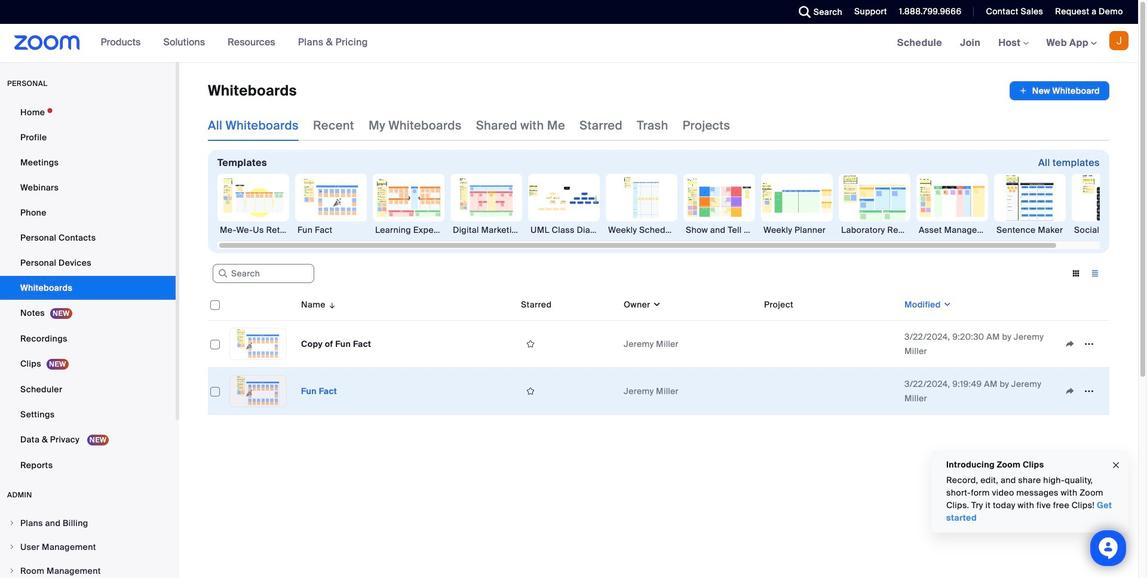 Task type: locate. For each thing, give the bounding box(es) containing it.
0 vertical spatial share image
[[1061, 339, 1080, 350]]

right image
[[8, 520, 16, 527], [8, 568, 16, 575]]

show and tell with a twist element
[[684, 224, 756, 236]]

banner
[[0, 24, 1139, 63]]

1 share image from the top
[[1061, 339, 1080, 350]]

1 cell from the top
[[760, 321, 900, 368]]

application
[[1010, 81, 1110, 100], [208, 289, 1119, 425], [1061, 335, 1106, 353], [1061, 383, 1106, 401]]

1 vertical spatial right image
[[8, 568, 16, 575]]

2 share image from the top
[[1061, 386, 1080, 397]]

1 vertical spatial menu item
[[0, 536, 176, 559]]

share image for more options for fun fact image on the bottom
[[1061, 386, 1080, 397]]

share image down more options for copy of fun fact icon
[[1061, 386, 1080, 397]]

right image down right icon
[[8, 568, 16, 575]]

zoom logo image
[[14, 35, 80, 50]]

share image up more options for fun fact image on the bottom
[[1061, 339, 1080, 350]]

copy of fun fact element
[[301, 339, 372, 350]]

2 cell from the top
[[760, 368, 900, 416]]

2 vertical spatial menu item
[[0, 560, 176, 579]]

fun fact element
[[295, 224, 367, 236], [301, 386, 337, 397]]

cell
[[760, 321, 900, 368], [760, 368, 900, 416]]

list mode, selected image
[[1086, 268, 1106, 279]]

3 menu item from the top
[[0, 560, 176, 579]]

1 vertical spatial share image
[[1061, 386, 1080, 397]]

menu item
[[0, 512, 176, 535], [0, 536, 176, 559], [0, 560, 176, 579]]

add image
[[1020, 85, 1028, 97]]

product information navigation
[[92, 24, 377, 62]]

down image
[[651, 299, 662, 311]]

0 vertical spatial menu item
[[0, 512, 176, 535]]

thumbnail of copy of fun fact image
[[230, 329, 286, 360]]

0 vertical spatial right image
[[8, 520, 16, 527]]

Search text field
[[213, 264, 314, 284]]

right image up right icon
[[8, 520, 16, 527]]

weekly planner element
[[762, 224, 833, 236]]

1 menu item from the top
[[0, 512, 176, 535]]

share image
[[1061, 339, 1080, 350], [1061, 386, 1080, 397]]

uml class diagram element
[[529, 224, 600, 236]]

close image
[[1112, 459, 1122, 473]]



Task type: describe. For each thing, give the bounding box(es) containing it.
cell for share image related to more options for fun fact image on the bottom
[[760, 368, 900, 416]]

cell for share image associated with more options for copy of fun fact icon
[[760, 321, 900, 368]]

digital marketing canvas element
[[451, 224, 523, 236]]

1 right image from the top
[[8, 520, 16, 527]]

asset management element
[[917, 224, 989, 236]]

learning experience canvas element
[[373, 224, 445, 236]]

more options for fun fact image
[[1080, 386, 1100, 397]]

personal menu menu
[[0, 100, 176, 479]]

me-we-us retrospective element
[[218, 224, 289, 236]]

meetings navigation
[[889, 24, 1139, 63]]

profile picture image
[[1110, 31, 1129, 50]]

laboratory report element
[[839, 224, 911, 236]]

social emotional learning element
[[1073, 224, 1144, 236]]

sentence maker element
[[995, 224, 1067, 236]]

admin menu menu
[[0, 512, 176, 579]]

2 right image from the top
[[8, 568, 16, 575]]

2 menu item from the top
[[0, 536, 176, 559]]

click to star the whiteboard copy of fun fact image
[[521, 339, 540, 350]]

more options for copy of fun fact image
[[1080, 339, 1100, 350]]

tabs of all whiteboard page tab list
[[208, 110, 731, 141]]

thumbnail of fun fact image
[[230, 376, 286, 407]]

arrow down image
[[326, 298, 337, 312]]

fun fact, modified at mar 22, 2024 by jeremy miller, link image
[[230, 375, 287, 408]]

click to star the whiteboard fun fact image
[[521, 386, 540, 397]]

0 vertical spatial fun fact element
[[295, 224, 367, 236]]

grid mode, not selected image
[[1067, 268, 1086, 279]]

1 vertical spatial fun fact element
[[301, 386, 337, 397]]

weekly schedule element
[[606, 224, 678, 236]]

share image for more options for copy of fun fact icon
[[1061, 339, 1080, 350]]

right image
[[8, 544, 16, 551]]



Task type: vqa. For each thing, say whether or not it's contained in the screenshot.
the "Add to Google Calendar" image
no



